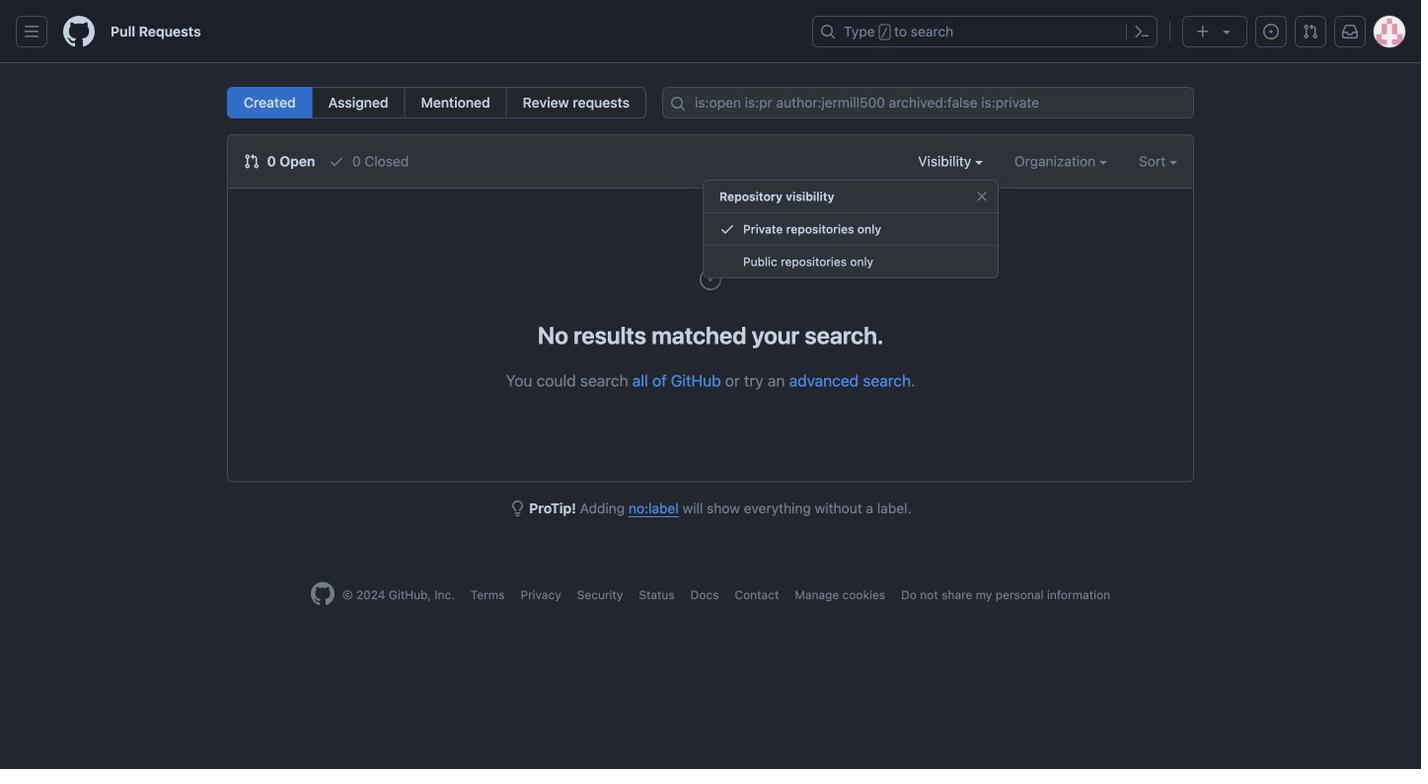 Task type: describe. For each thing, give the bounding box(es) containing it.
pull requests element
[[227, 87, 647, 118]]

close menu image
[[974, 189, 990, 204]]

search image
[[670, 96, 686, 112]]

issue opened image
[[1264, 24, 1279, 39]]

plus image
[[1195, 24, 1211, 39]]

0 vertical spatial check image
[[329, 154, 345, 169]]

1 vertical spatial check image
[[720, 221, 735, 237]]

git pull request image
[[244, 154, 260, 169]]

Issues search field
[[662, 87, 1194, 118]]

notifications image
[[1343, 24, 1358, 39]]

git pull request image
[[1303, 24, 1319, 39]]

triangle down image
[[1219, 24, 1235, 39]]



Task type: vqa. For each thing, say whether or not it's contained in the screenshot.
yourself
no



Task type: locate. For each thing, give the bounding box(es) containing it.
light bulb image
[[510, 500, 526, 516]]

homepage image
[[311, 582, 334, 606]]

0 horizontal spatial check image
[[329, 154, 345, 169]]

Search all issues text field
[[662, 87, 1194, 118]]

homepage image
[[63, 16, 95, 47]]

check image
[[329, 154, 345, 169], [720, 221, 735, 237]]

issue opened image
[[699, 268, 723, 291]]

check image right git pull request icon
[[329, 154, 345, 169]]

check image up issue opened icon
[[720, 221, 735, 237]]

1 horizontal spatial check image
[[720, 221, 735, 237]]

command palette image
[[1134, 24, 1150, 39]]



